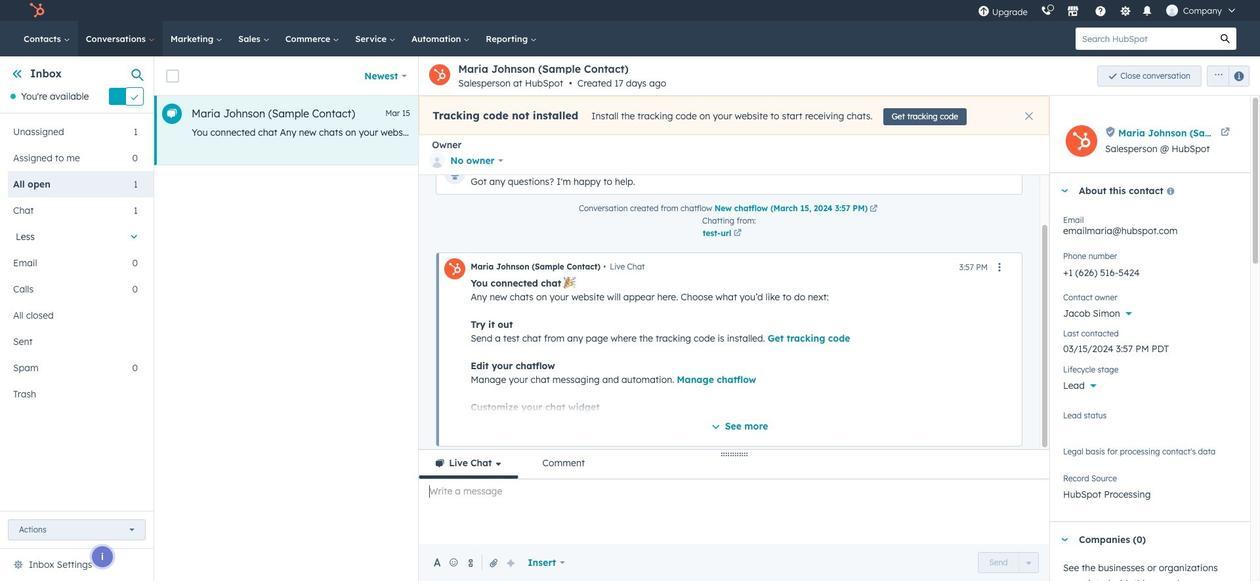 Task type: vqa. For each thing, say whether or not it's contained in the screenshot.
View your plan link on the left
no



Task type: locate. For each thing, give the bounding box(es) containing it.
group
[[1202, 65, 1250, 86], [979, 553, 1040, 574]]

main content
[[154, 56, 1261, 582]]

1 horizontal spatial link opens in a new window image
[[870, 204, 878, 215]]

0 vertical spatial group
[[1202, 65, 1250, 86]]

0 horizontal spatial link opens in a new window image
[[734, 228, 742, 240]]

1 vertical spatial link opens in a new window image
[[734, 230, 742, 238]]

None text field
[[1064, 259, 1238, 286]]

link opens in a new window image
[[870, 206, 878, 213], [734, 230, 742, 238]]

menu
[[972, 0, 1245, 21]]

alert
[[419, 96, 1050, 135]]

-- text field
[[1064, 337, 1238, 358]]

link opens in a new window image
[[870, 204, 878, 215], [734, 228, 742, 240]]

1 vertical spatial link opens in a new window image
[[734, 228, 742, 240]]

0 horizontal spatial link opens in a new window image
[[734, 230, 742, 238]]

1 horizontal spatial link opens in a new window image
[[870, 206, 878, 213]]

1 vertical spatial group
[[979, 553, 1040, 574]]

0 vertical spatial link opens in a new window image
[[870, 206, 878, 213]]



Task type: describe. For each thing, give the bounding box(es) containing it.
jacob simon image
[[1167, 5, 1179, 16]]

you're available image
[[11, 94, 16, 99]]

0 horizontal spatial group
[[979, 553, 1040, 574]]

caret image
[[1061, 539, 1069, 542]]

1 horizontal spatial group
[[1202, 65, 1250, 86]]

caret image
[[1061, 189, 1069, 193]]

live chat from maria johnson (sample contact) with context you connected chat
any new chats on your website will appear here. choose what you'd like to do next:

try it out 
send a test chat from any page where the tracking code is installed: https://app.hubs row
[[154, 96, 1052, 165]]

0 vertical spatial link opens in a new window image
[[870, 204, 878, 215]]

marketplaces image
[[1068, 6, 1079, 18]]

close image
[[1026, 112, 1034, 120]]

Search HubSpot search field
[[1076, 28, 1215, 50]]



